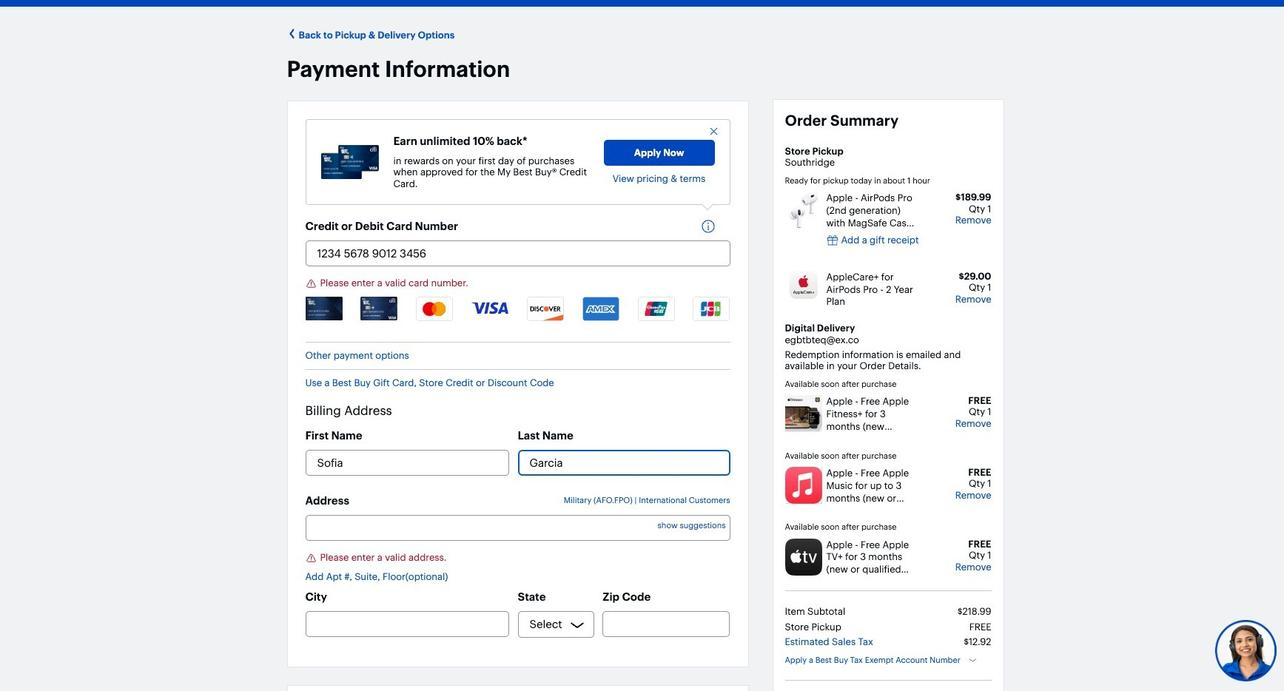 Task type: describe. For each thing, give the bounding box(es) containing it.
error image
[[305, 553, 316, 564]]

visa image
[[472, 297, 509, 316]]

error image
[[305, 278, 316, 289]]

union pay image
[[638, 297, 675, 322]]

amex image
[[582, 297, 619, 322]]

best buy help human beacon image
[[1215, 619, 1277, 682]]

jcb image
[[693, 297, 730, 322]]

information image
[[701, 219, 723, 234]]



Task type: locate. For each thing, give the bounding box(es) containing it.
0 horizontal spatial my best buy card image
[[305, 297, 342, 320]]

mastercard image
[[416, 297, 453, 322]]

list
[[305, 297, 730, 335]]

None text field
[[518, 450, 730, 476], [603, 611, 730, 637], [518, 450, 730, 476], [603, 611, 730, 637]]

my best buy card image down error icon at top left
[[305, 297, 342, 320]]

None text field
[[305, 241, 730, 267], [305, 450, 509, 476], [305, 611, 509, 637], [305, 241, 730, 267], [305, 450, 509, 476], [305, 611, 509, 637]]

my best buy credit card image
[[321, 145, 379, 179]]

1 horizontal spatial my best buy card image
[[361, 297, 398, 320]]

my best buy card image left mastercard image
[[361, 297, 398, 320]]

discover image
[[527, 297, 564, 322]]

1 my best buy card image from the left
[[305, 297, 342, 320]]

close image
[[708, 126, 719, 137]]

my best buy card image
[[305, 297, 342, 320], [361, 297, 398, 320]]

None field
[[305, 516, 730, 542]]

2 my best buy card image from the left
[[361, 297, 398, 320]]



Task type: vqa. For each thing, say whether or not it's contained in the screenshot.
"Silver" image
no



